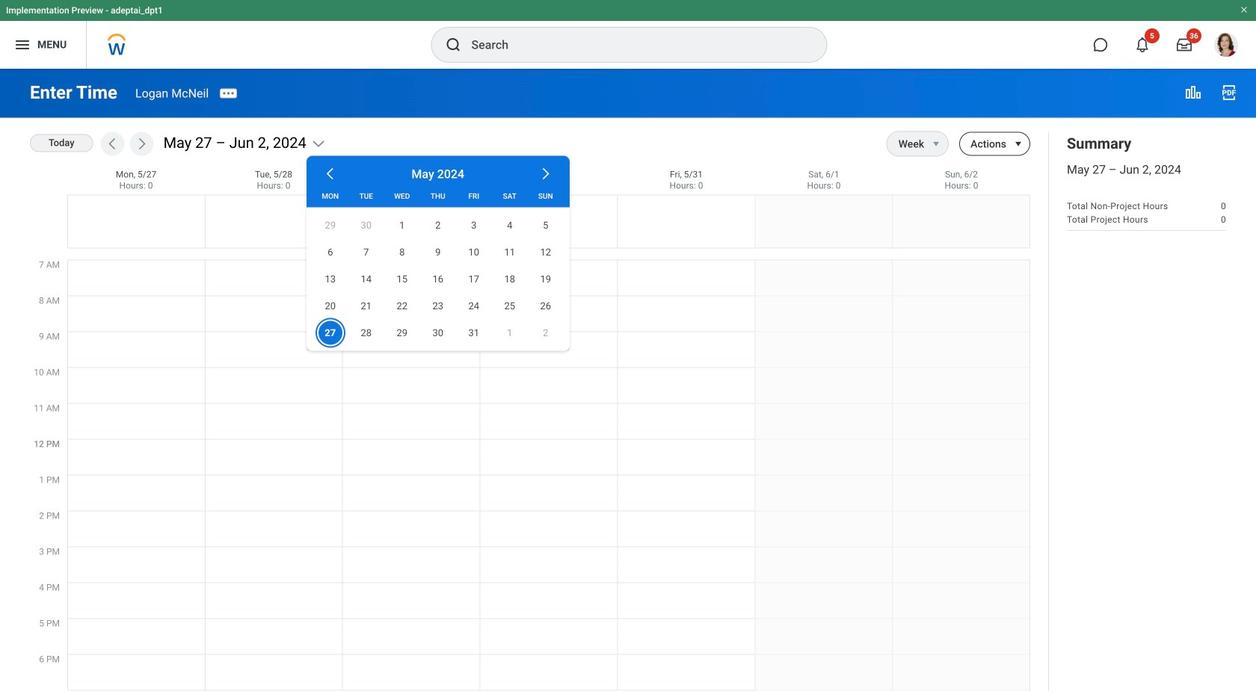 Task type: describe. For each thing, give the bounding box(es) containing it.
caret down image
[[1010, 138, 1028, 150]]

caret down image
[[927, 138, 945, 150]]

view printable version (pdf) image
[[1220, 84, 1238, 102]]

Search Workday  search field
[[472, 28, 796, 61]]

notifications large image
[[1135, 37, 1150, 52]]

close environment banner image
[[1240, 5, 1249, 14]]



Task type: vqa. For each thing, say whether or not it's contained in the screenshot.
Career
no



Task type: locate. For each thing, give the bounding box(es) containing it.
1 horizontal spatial chevron right image
[[538, 166, 553, 181]]

1 vertical spatial chevron left image
[[323, 166, 338, 181]]

0 horizontal spatial chevron right image
[[134, 136, 149, 151]]

main content
[[0, 9, 1256, 695]]

0 horizontal spatial chevron left image
[[105, 136, 120, 151]]

1 vertical spatial chevron right image
[[538, 166, 553, 181]]

inbox large image
[[1177, 37, 1192, 52]]

1 horizontal spatial chevron left image
[[323, 166, 338, 181]]

view related information image
[[1185, 84, 1203, 102]]

search image
[[445, 36, 463, 54]]

banner
[[0, 0, 1256, 69]]

application
[[306, 156, 570, 351]]

0 vertical spatial chevron left image
[[105, 136, 120, 151]]

0 vertical spatial chevron right image
[[134, 136, 149, 151]]

justify image
[[13, 36, 31, 54]]

chevron down image
[[311, 136, 326, 151]]

chevron left image
[[105, 136, 120, 151], [323, 166, 338, 181]]

chevron right image
[[134, 136, 149, 151], [538, 166, 553, 181]]

profile logan mcneil image
[[1214, 33, 1238, 60]]



